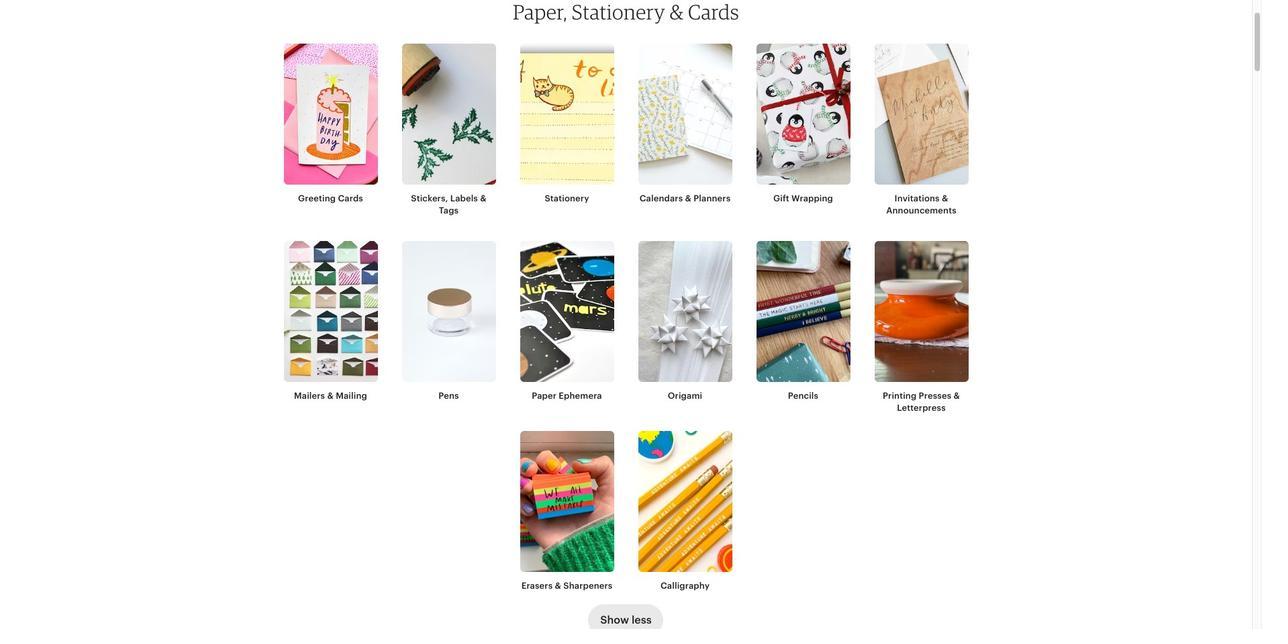 Task type: locate. For each thing, give the bounding box(es) containing it.
gift wrapping link
[[757, 44, 851, 205]]

printing
[[883, 391, 917, 401]]

stickers, labels & tags link
[[402, 44, 496, 217]]

& inside 'link'
[[555, 581, 562, 591]]

calendars & planners
[[640, 193, 731, 203]]

calendars
[[640, 193, 683, 203]]

erasers & sharpeners link
[[520, 431, 614, 592]]

announcements
[[887, 206, 957, 216]]

& right mailers at the left bottom of the page
[[327, 391, 334, 401]]

& for calendars & planners
[[685, 193, 692, 203]]

paper
[[532, 391, 557, 401]]

show
[[601, 614, 629, 627]]

mailers & mailing
[[294, 391, 367, 401]]

pens
[[439, 391, 459, 401]]

show less
[[601, 614, 652, 627]]

stickers,
[[411, 193, 448, 203]]

paper ephemera
[[532, 391, 602, 401]]

& up announcements
[[942, 193, 949, 203]]

& right the labels
[[480, 193, 487, 203]]

gift
[[774, 193, 790, 203]]

& right presses
[[954, 391, 961, 401]]

greeting cards link
[[284, 44, 378, 205]]

mailers
[[294, 391, 325, 401]]

mailers & mailing link
[[284, 241, 378, 403]]

& left planners at the right of the page
[[685, 193, 692, 203]]

erasers & sharpeners
[[522, 581, 613, 591]]

greeting
[[298, 193, 336, 203]]

ephemera
[[559, 391, 602, 401]]

& right erasers
[[555, 581, 562, 591]]

paper ephemera link
[[520, 241, 614, 403]]

pens link
[[402, 241, 496, 403]]

& inside invitations & announcements
[[942, 193, 949, 203]]

calligraphy link
[[638, 431, 733, 592]]

labels
[[451, 193, 478, 203]]

&
[[480, 193, 487, 203], [685, 193, 692, 203], [942, 193, 949, 203], [327, 391, 334, 401], [954, 391, 961, 401], [555, 581, 562, 591]]



Task type: vqa. For each thing, say whether or not it's contained in the screenshot.
Learn more button
no



Task type: describe. For each thing, give the bounding box(es) containing it.
tags
[[439, 206, 459, 216]]

origami
[[668, 391, 703, 401]]

origami link
[[638, 241, 733, 403]]

stationery
[[545, 193, 590, 203]]

invitations & announcements link
[[875, 44, 969, 217]]

& for invitations & announcements
[[942, 193, 949, 203]]

calendars & planners link
[[638, 44, 733, 205]]

invitations & announcements
[[887, 193, 957, 216]]

planners
[[694, 193, 731, 203]]

less
[[632, 614, 652, 627]]

& inside stickers, labels & tags
[[480, 193, 487, 203]]

sharpeners
[[564, 581, 613, 591]]

cards
[[338, 193, 363, 203]]

show less button
[[589, 604, 664, 629]]

pencils
[[788, 391, 819, 401]]

stationery link
[[520, 44, 614, 205]]

printing presses & letterpress link
[[875, 241, 969, 415]]

printing presses & letterpress
[[883, 391, 961, 413]]

invitations
[[895, 193, 940, 203]]

erasers
[[522, 581, 553, 591]]

presses
[[919, 391, 952, 401]]

calligraphy
[[661, 581, 710, 591]]

& for mailers & mailing
[[327, 391, 334, 401]]

mailing
[[336, 391, 367, 401]]

& for erasers & sharpeners
[[555, 581, 562, 591]]

stickers, labels & tags
[[411, 193, 487, 216]]

gift wrapping
[[774, 193, 834, 203]]

greeting cards
[[298, 193, 363, 203]]

pencils link
[[757, 241, 851, 403]]

& inside printing presses & letterpress
[[954, 391, 961, 401]]

wrapping
[[792, 193, 834, 203]]

letterpress
[[898, 403, 946, 413]]



